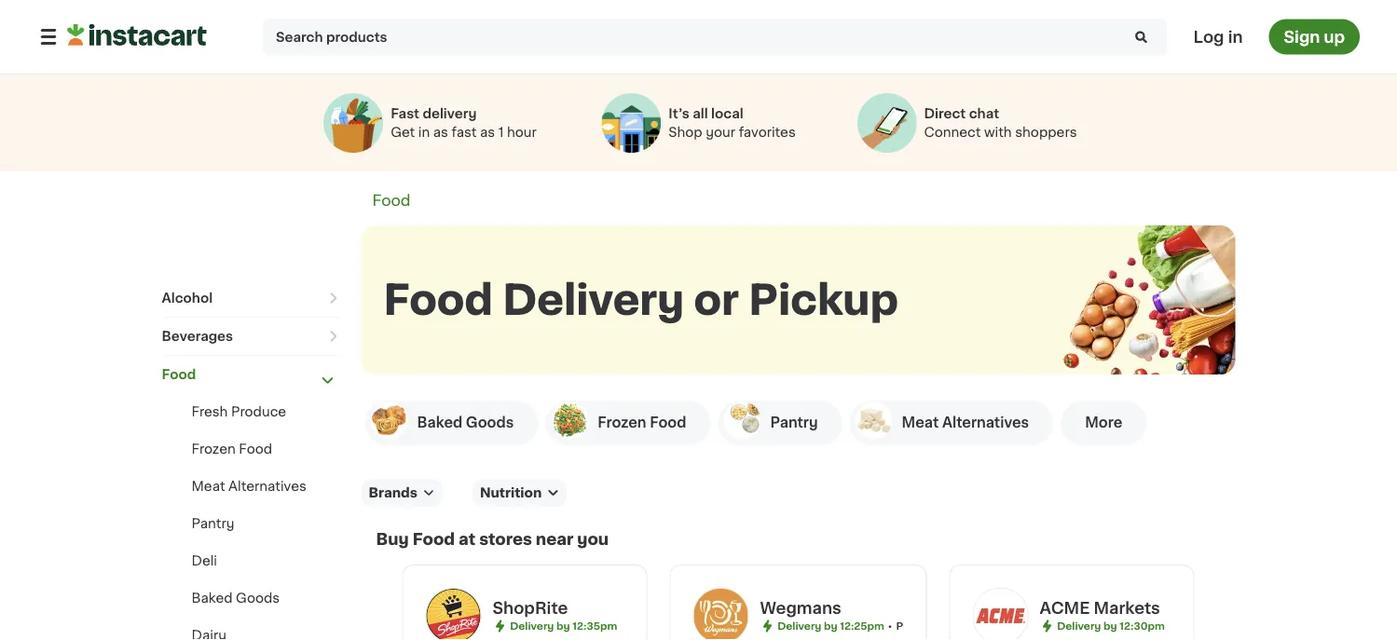 Task type: describe. For each thing, give the bounding box(es) containing it.
at
[[459, 532, 476, 548]]

0 vertical spatial alternatives
[[943, 416, 1030, 430]]

delivery for delivery by 12:35pm
[[510, 622, 554, 632]]

delivery for delivery by 12:25pm
[[778, 622, 822, 632]]

1 vertical spatial meat
[[192, 480, 225, 493]]

12:30pm
[[1120, 622, 1165, 632]]

sign
[[1285, 29, 1321, 45]]

0 horizontal spatial baked goods link
[[192, 592, 280, 605]]

stores
[[479, 532, 532, 548]]

wegmans image
[[693, 588, 749, 641]]

buy
[[376, 532, 409, 548]]

acme markets image
[[973, 588, 1029, 641]]

0 horizontal spatial meat alternatives link
[[192, 480, 307, 493]]

produce
[[231, 406, 286, 419]]

meat alternatives image
[[856, 402, 893, 439]]

nutrition
[[480, 487, 542, 500]]

1 vertical spatial pickup
[[897, 622, 933, 632]]

or
[[694, 280, 740, 320]]

1 horizontal spatial meat alternatives
[[902, 416, 1030, 430]]

1 vertical spatial baked
[[192, 592, 233, 605]]

it's
[[669, 107, 690, 120]]

beverages
[[162, 330, 233, 343]]

by for shoprite
[[557, 622, 570, 632]]

delivery by 12:30pm
[[1058, 622, 1165, 632]]

markets
[[1094, 601, 1161, 617]]

• pickup 7.0mi
[[889, 622, 963, 632]]

sign up
[[1285, 29, 1346, 45]]

log in
[[1194, 29, 1243, 45]]

log
[[1194, 29, 1225, 45]]

by for acme markets
[[1104, 622, 1118, 632]]

1 horizontal spatial meat
[[902, 416, 939, 430]]

0 vertical spatial frozen
[[598, 416, 647, 430]]

more
[[1086, 416, 1123, 430]]

local
[[712, 107, 744, 120]]

0 horizontal spatial frozen food link
[[192, 443, 272, 456]]

1 horizontal spatial baked
[[417, 416, 463, 430]]

12:25pm
[[841, 622, 885, 632]]

0 vertical spatial baked goods link
[[365, 401, 538, 446]]

delivery
[[423, 107, 477, 120]]

0 horizontal spatial goods
[[236, 592, 280, 605]]

delivery by 12:25pm
[[778, 622, 885, 632]]

in
[[1229, 29, 1243, 45]]

beverages link
[[162, 318, 339, 355]]

deli
[[192, 555, 217, 568]]

1 vertical spatial food link
[[162, 356, 339, 394]]

fast delivery
[[391, 107, 477, 120]]

0 vertical spatial goods
[[466, 416, 514, 430]]

pantry image
[[724, 402, 761, 439]]



Task type: vqa. For each thing, say whether or not it's contained in the screenshot.
is
no



Task type: locate. For each thing, give the bounding box(es) containing it.
meat down fresh
[[192, 480, 225, 493]]

more button
[[1061, 401, 1147, 446]]

fresh produce
[[192, 406, 286, 419]]

open main menu image
[[37, 26, 60, 48]]

frozen food link
[[546, 401, 711, 446], [192, 443, 272, 456]]

0 horizontal spatial baked
[[192, 592, 233, 605]]

baked goods right baked goods image
[[417, 416, 514, 430]]

food inside 'link'
[[162, 368, 196, 381]]

1 by from the left
[[557, 622, 570, 632]]

alternatives
[[943, 416, 1030, 430], [229, 480, 307, 493]]

0 vertical spatial meat alternatives link
[[850, 401, 1054, 446]]

direct
[[924, 107, 966, 120]]

7.0mi
[[935, 622, 963, 632]]

fast
[[391, 107, 420, 120]]

shoprite
[[493, 601, 568, 617]]

1 horizontal spatial frozen food link
[[546, 401, 711, 446]]

0 vertical spatial pantry
[[771, 416, 818, 430]]

baked
[[417, 416, 463, 430], [192, 592, 233, 605]]

0 vertical spatial baked goods
[[417, 416, 514, 430]]

meat alternatives down produce
[[192, 480, 307, 493]]

up
[[1325, 29, 1346, 45]]

0 horizontal spatial frozen
[[192, 443, 236, 456]]

pantry up deli
[[192, 518, 234, 531]]

12:35pm
[[573, 622, 618, 632]]

log in button
[[1189, 19, 1249, 55]]

0 horizontal spatial meat alternatives
[[192, 480, 307, 493]]

baked goods
[[417, 416, 514, 430], [192, 592, 280, 605]]

1 horizontal spatial frozen
[[598, 416, 647, 430]]

search icon image
[[1134, 29, 1150, 45]]

food delivery or pickup
[[384, 280, 899, 320]]

by down acme markets
[[1104, 622, 1118, 632]]

1 horizontal spatial pantry
[[771, 416, 818, 430]]

pantry
[[771, 416, 818, 430], [192, 518, 234, 531]]

baked right baked goods image
[[417, 416, 463, 430]]

0 horizontal spatial by
[[557, 622, 570, 632]]

by left 12:35pm
[[557, 622, 570, 632]]

baked goods link up brands dropdown button
[[365, 401, 538, 446]]

acme
[[1040, 601, 1090, 617]]

instacart home image
[[67, 24, 207, 46]]

0 horizontal spatial meat
[[192, 480, 225, 493]]

frozen food down fresh produce
[[192, 443, 272, 456]]

1 horizontal spatial baked goods
[[417, 416, 514, 430]]

all
[[693, 107, 708, 120]]

meat alternatives right meat alternatives icon
[[902, 416, 1030, 430]]

fresh
[[192, 406, 228, 419]]

it's all local
[[669, 107, 744, 120]]

0 horizontal spatial pantry
[[192, 518, 234, 531]]

brands button
[[361, 479, 443, 507]]

frozen down fresh
[[192, 443, 236, 456]]

1 horizontal spatial food link
[[373, 193, 411, 208]]

delivery
[[503, 280, 685, 320], [510, 622, 554, 632], [778, 622, 822, 632], [1058, 622, 1102, 632]]

meat alternatives link
[[850, 401, 1054, 446], [192, 480, 307, 493]]

0 vertical spatial food link
[[373, 193, 411, 208]]

1 horizontal spatial pantry link
[[718, 401, 843, 446]]

you
[[577, 532, 609, 548]]

1 vertical spatial frozen food
[[192, 443, 272, 456]]

baked goods link
[[365, 401, 538, 446], [192, 592, 280, 605]]

frozen food
[[598, 416, 687, 430], [192, 443, 272, 456]]

0 vertical spatial pantry link
[[718, 401, 843, 446]]

0 horizontal spatial pantry link
[[192, 518, 234, 531]]

1 vertical spatial meat alternatives
[[192, 480, 307, 493]]

frozen food image
[[551, 402, 589, 439]]

3 by from the left
[[1104, 622, 1118, 632]]

1 vertical spatial baked goods link
[[192, 592, 280, 605]]

0 vertical spatial meat alternatives
[[902, 416, 1030, 430]]

1 horizontal spatial by
[[824, 622, 838, 632]]

alcohol link
[[162, 280, 339, 317]]

goods
[[466, 416, 514, 430], [236, 592, 280, 605]]

wegmans
[[760, 601, 842, 617]]

1 horizontal spatial goods
[[466, 416, 514, 430]]

by left 12:25pm
[[824, 622, 838, 632]]

sign up button
[[1270, 19, 1361, 55]]

0 horizontal spatial alternatives
[[229, 480, 307, 493]]

1 vertical spatial pantry
[[192, 518, 234, 531]]

0 horizontal spatial frozen food
[[192, 443, 272, 456]]

meat right meat alternatives icon
[[902, 416, 939, 430]]

0 horizontal spatial food link
[[162, 356, 339, 394]]

shoprite image
[[426, 588, 482, 641]]

1 vertical spatial goods
[[236, 592, 280, 605]]

frozen food right frozen food icon
[[598, 416, 687, 430]]

1 horizontal spatial alternatives
[[943, 416, 1030, 430]]

nutrition button
[[473, 479, 567, 507]]

2 horizontal spatial by
[[1104, 622, 1118, 632]]

food link
[[373, 193, 411, 208], [162, 356, 339, 394]]

pantry link
[[718, 401, 843, 446], [192, 518, 234, 531]]

pickup
[[749, 280, 899, 320], [897, 622, 933, 632]]

1 horizontal spatial meat alternatives link
[[850, 401, 1054, 446]]

0 vertical spatial frozen food
[[598, 416, 687, 430]]

pantry right pantry image
[[771, 416, 818, 430]]

1 horizontal spatial frozen food
[[598, 416, 687, 430]]

frozen right frozen food icon
[[598, 416, 647, 430]]

near
[[536, 532, 574, 548]]

deli link
[[192, 555, 217, 568]]

food link down the fast
[[373, 193, 411, 208]]

meat
[[902, 416, 939, 430], [192, 480, 225, 493]]

1 vertical spatial frozen
[[192, 443, 236, 456]]

fresh produce link
[[192, 406, 286, 419]]

1 vertical spatial meat alternatives link
[[192, 480, 307, 493]]

by
[[557, 622, 570, 632], [824, 622, 838, 632], [1104, 622, 1118, 632]]

baked goods down deli
[[192, 592, 280, 605]]

chat
[[969, 107, 1000, 120]]

food
[[373, 193, 411, 208], [384, 280, 493, 320], [162, 368, 196, 381], [650, 416, 687, 430], [239, 443, 272, 456], [413, 532, 455, 548]]

meat alternatives
[[902, 416, 1030, 430], [192, 480, 307, 493]]

alcohol
[[162, 292, 213, 305]]

baked down deli
[[192, 592, 233, 605]]

Search products search field
[[263, 18, 1168, 55]]

delivery for delivery by 12:30pm
[[1058, 622, 1102, 632]]

1 vertical spatial baked goods
[[192, 592, 280, 605]]

direct chat
[[924, 107, 1000, 120]]

brands
[[369, 487, 418, 500]]

baked goods image
[[371, 402, 408, 439]]

frozen
[[598, 416, 647, 430], [192, 443, 236, 456]]

0 vertical spatial baked
[[417, 416, 463, 430]]

buy food at stores near you
[[376, 532, 609, 548]]

acme markets
[[1040, 601, 1161, 617]]

2 by from the left
[[824, 622, 838, 632]]

•
[[889, 622, 893, 632]]

1 vertical spatial pantry link
[[192, 518, 234, 531]]

delivery by 12:35pm
[[510, 622, 618, 632]]

None search field
[[263, 18, 1168, 55]]

0 vertical spatial pickup
[[749, 280, 899, 320]]

food delivery or pickup image
[[1017, 226, 1297, 505]]

1 horizontal spatial baked goods link
[[365, 401, 538, 446]]

1 vertical spatial alternatives
[[229, 480, 307, 493]]

food link down beverages link
[[162, 356, 339, 394]]

baked goods link down deli
[[192, 592, 280, 605]]

0 vertical spatial meat
[[902, 416, 939, 430]]

0 horizontal spatial baked goods
[[192, 592, 280, 605]]



